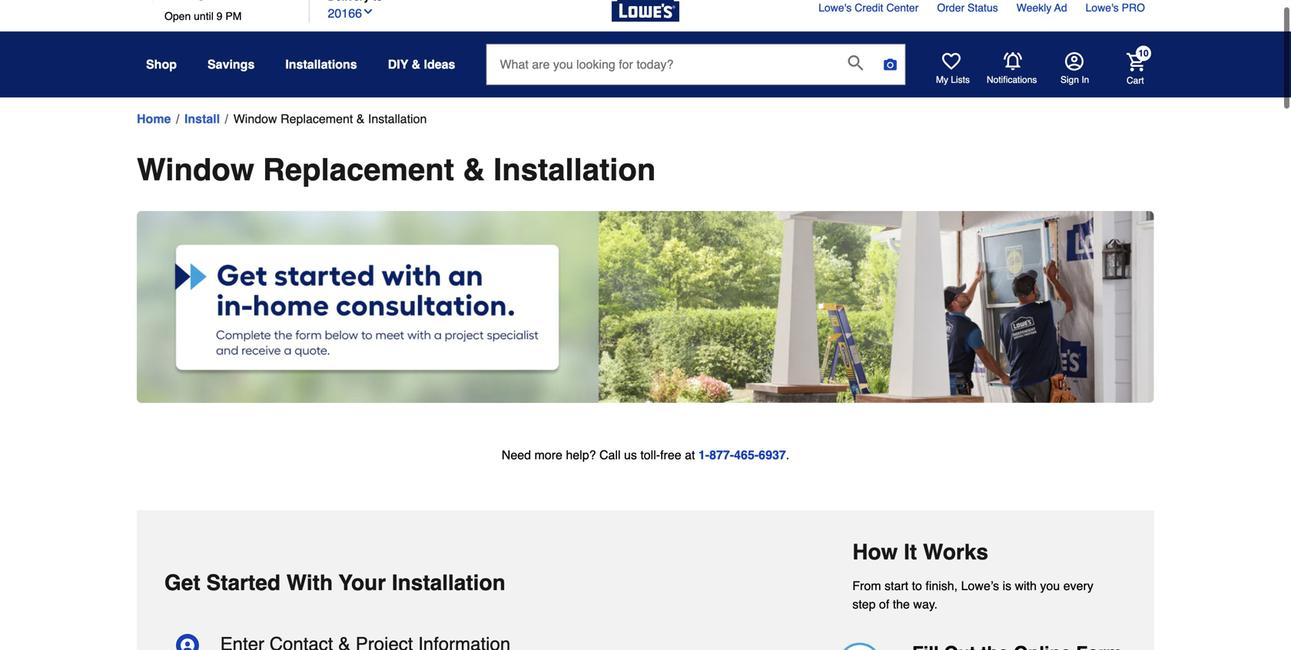 Task type: vqa. For each thing, say whether or not it's contained in the screenshot.
scrubbing.
no



Task type: locate. For each thing, give the bounding box(es) containing it.
window replacement & installation link
[[233, 110, 427, 128]]

get
[[164, 571, 200, 596]]

sign in button
[[1060, 52, 1089, 86]]

lowe's home improvement notification center image
[[1004, 52, 1022, 71]]

install
[[184, 112, 220, 126]]

window
[[233, 112, 277, 126], [137, 152, 254, 188]]

lowe's pro link
[[1086, 0, 1145, 15]]

status
[[968, 2, 998, 14]]

lowe's credit center link
[[818, 0, 919, 15]]

from start to finish, lowe's is with you every step of the way.
[[852, 579, 1093, 612]]

search image
[[848, 55, 863, 71]]

lowe's home improvement logo image
[[612, 0, 679, 40]]

877-
[[709, 448, 734, 463]]

0 horizontal spatial &
[[356, 112, 365, 126]]

1 horizontal spatial &
[[412, 57, 420, 71]]

order status link
[[937, 0, 998, 15]]

shop button
[[146, 51, 177, 78]]

ad
[[1054, 2, 1067, 14]]

lowe's left pro
[[1086, 2, 1119, 14]]

20166
[[328, 6, 362, 20]]

lowe's
[[818, 2, 852, 14], [1086, 2, 1119, 14]]

chevron down image
[[362, 5, 374, 18]]

need
[[502, 448, 531, 463]]

replacement
[[281, 112, 353, 126], [263, 152, 454, 188]]

installation
[[368, 112, 427, 126], [493, 152, 656, 188], [392, 571, 505, 596]]

diy & ideas
[[388, 57, 455, 71]]

is
[[1003, 579, 1011, 594]]

1 lowe's from the left
[[818, 2, 852, 14]]

savings button
[[207, 51, 255, 78]]

toll-
[[640, 448, 660, 463]]

weekly
[[1016, 2, 1052, 14]]

get started with an in-home consultation. complete the form below to meet with a project specialist. image
[[137, 211, 1154, 404]]

1 vertical spatial installation
[[493, 152, 656, 188]]

home
[[137, 112, 171, 126]]

2 horizontal spatial &
[[463, 152, 485, 188]]

every
[[1063, 579, 1093, 594]]

diy
[[388, 57, 408, 71]]

None search field
[[486, 44, 906, 99]]

window down install link
[[137, 152, 254, 188]]

center
[[886, 2, 919, 14]]

in
[[1082, 75, 1089, 85]]

weekly ad
[[1016, 2, 1067, 14]]

lowe's credit center
[[818, 2, 919, 14]]

window right install
[[233, 112, 277, 126]]

lowe's inside lowe's credit center link
[[818, 2, 852, 14]]

open
[[164, 10, 191, 22]]

with
[[1015, 579, 1037, 594]]

lists
[[951, 75, 970, 85]]

window replacement & installation
[[233, 112, 427, 126], [137, 152, 656, 188]]

2 lowe's from the left
[[1086, 2, 1119, 14]]

2 vertical spatial &
[[463, 152, 485, 188]]

an icon of the number one. image
[[829, 642, 888, 651]]

0 vertical spatial window replacement & installation
[[233, 112, 427, 126]]

more
[[534, 448, 562, 463]]

replacement down installations button
[[281, 112, 353, 126]]

pm
[[225, 10, 242, 22]]

1 vertical spatial window
[[137, 152, 254, 188]]

1 horizontal spatial lowe's
[[1086, 2, 1119, 14]]

0 horizontal spatial lowe's
[[818, 2, 852, 14]]

lowe's home improvement lists image
[[942, 52, 961, 71]]

need more help? call us toll-free at 1-877-465-6937 .
[[502, 448, 789, 463]]

savings
[[207, 57, 255, 71]]

lowe's inside lowe's pro link
[[1086, 2, 1119, 14]]

help?
[[566, 448, 596, 463]]

how
[[852, 541, 898, 565]]

pro
[[1122, 2, 1145, 14]]

finish,
[[926, 579, 958, 594]]

replacement down window replacement & installation link
[[263, 152, 454, 188]]

notifications
[[987, 75, 1037, 85]]

lowe's
[[961, 579, 999, 594]]

20166 button
[[328, 3, 374, 23]]

1-
[[698, 448, 709, 463]]

0 vertical spatial &
[[412, 57, 420, 71]]

lowe's left the "credit"
[[818, 2, 852, 14]]

1 vertical spatial &
[[356, 112, 365, 126]]

1-877-465-6937 link
[[698, 448, 786, 463]]

sign
[[1060, 75, 1079, 85]]

of
[[879, 598, 889, 612]]

order status
[[937, 2, 998, 14]]

&
[[412, 57, 420, 71], [356, 112, 365, 126], [463, 152, 485, 188]]



Task type: describe. For each thing, give the bounding box(es) containing it.
lowe's pro
[[1086, 2, 1145, 14]]

diy & ideas button
[[388, 51, 455, 78]]

weekly ad link
[[1016, 0, 1067, 15]]

Search Query text field
[[487, 45, 836, 85]]

with
[[286, 571, 333, 596]]

465-
[[734, 448, 759, 463]]

free
[[660, 448, 681, 463]]

start
[[885, 579, 908, 594]]

0 vertical spatial window
[[233, 112, 277, 126]]

10
[[1138, 48, 1149, 59]]

my lists link
[[936, 52, 970, 86]]

1 vertical spatial window replacement & installation
[[137, 152, 656, 188]]

ideas
[[424, 57, 455, 71]]

installations button
[[285, 51, 357, 78]]

from
[[852, 579, 881, 594]]

home link
[[137, 110, 171, 128]]

lowe's home improvement account image
[[1065, 52, 1084, 71]]

us
[[624, 448, 637, 463]]

cart
[[1127, 75, 1144, 86]]

install link
[[184, 110, 220, 128]]

2 vertical spatial installation
[[392, 571, 505, 596]]

started
[[206, 571, 280, 596]]

my
[[936, 75, 948, 85]]

shop
[[146, 57, 177, 71]]

sign in
[[1060, 75, 1089, 85]]

camera image
[[883, 57, 898, 72]]

get started with your installation
[[164, 571, 505, 596]]

6937
[[759, 448, 786, 463]]

contact and project information image
[[175, 634, 200, 651]]

.
[[786, 448, 789, 463]]

order
[[937, 2, 965, 14]]

1 vertical spatial replacement
[[263, 152, 454, 188]]

works
[[923, 541, 988, 565]]

0 vertical spatial replacement
[[281, 112, 353, 126]]

how it works
[[852, 541, 988, 565]]

way.
[[913, 598, 938, 612]]

open until 9 pm
[[164, 10, 242, 22]]

you
[[1040, 579, 1060, 594]]

0 vertical spatial installation
[[368, 112, 427, 126]]

the
[[893, 598, 910, 612]]

until
[[194, 10, 213, 22]]

9
[[216, 10, 222, 22]]

it
[[904, 541, 917, 565]]

call
[[599, 448, 621, 463]]

to
[[912, 579, 922, 594]]

lowe's home improvement cart image
[[1127, 53, 1145, 71]]

& inside button
[[412, 57, 420, 71]]

my lists
[[936, 75, 970, 85]]

at
[[685, 448, 695, 463]]

step
[[852, 598, 876, 612]]

credit
[[855, 2, 883, 14]]

lowe's for lowe's pro
[[1086, 2, 1119, 14]]

installations
[[285, 57, 357, 71]]

your
[[339, 571, 386, 596]]

lowe's for lowe's credit center
[[818, 2, 852, 14]]



